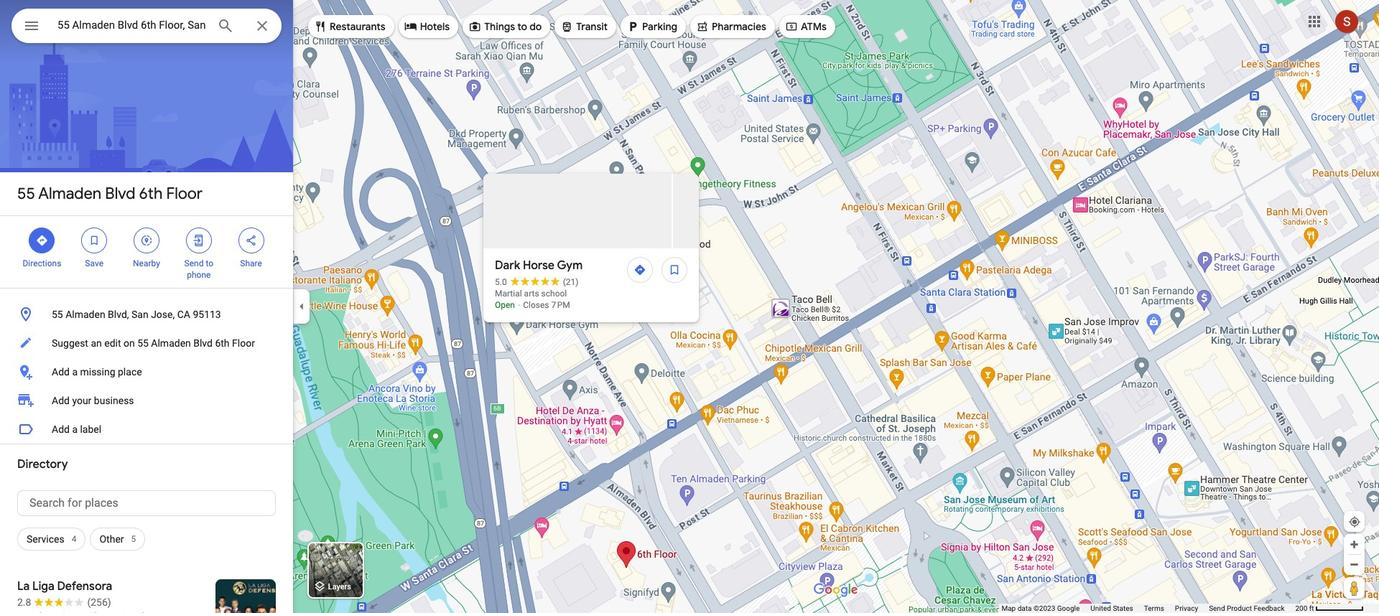 Task type: locate. For each thing, give the bounding box(es) containing it.
55 Almaden Blvd 6th Floor, San Jose, CA 95113 field
[[11, 9, 282, 43]]

send inside 'send to phone'
[[184, 259, 204, 269]]

dark horse gym
[[495, 259, 583, 273]]

to inside  things to do
[[518, 20, 527, 33]]

footer
[[1002, 604, 1296, 614]]

zoom in image
[[1349, 540, 1360, 550]]

1 vertical spatial 6th
[[215, 338, 230, 349]]

directions
[[23, 259, 61, 269]]

floor
[[166, 184, 203, 204], [232, 338, 255, 349]]

1 add from the top
[[52, 366, 70, 378]]

1 horizontal spatial 55
[[52, 309, 63, 320]]

blvd
[[105, 184, 135, 204], [193, 338, 213, 349]]

6th down the 95113
[[215, 338, 230, 349]]

arts
[[524, 289, 539, 299]]

almaden inside button
[[151, 338, 191, 349]]

almaden up "an"
[[66, 309, 105, 320]]

©2023
[[1034, 605, 1056, 613]]

do
[[530, 20, 542, 33]]

pharmacies
[[712, 20, 767, 33]]

privacy button
[[1175, 604, 1199, 614]]

0 vertical spatial 55
[[17, 184, 35, 204]]

other
[[100, 534, 124, 545]]

 button
[[11, 9, 52, 46]]

send for send to phone
[[184, 259, 204, 269]]

your
[[72, 395, 92, 407]]

1 vertical spatial send
[[1209, 605, 1226, 613]]

 atms
[[785, 19, 827, 34]]

None text field
[[17, 491, 276, 517]]

0 vertical spatial floor
[[166, 184, 203, 204]]

ca
[[177, 309, 190, 320]]

1 horizontal spatial 6th
[[215, 338, 230, 349]]


[[23, 16, 40, 36]]

1 a from the top
[[72, 366, 78, 378]]

200 ft
[[1296, 605, 1315, 613]]

2 add from the top
[[52, 395, 70, 407]]

add a missing place button
[[0, 358, 293, 387]]

6th inside button
[[215, 338, 230, 349]]

layers
[[328, 583, 351, 592]]

2 horizontal spatial 55
[[137, 338, 149, 349]]

united
[[1091, 605, 1112, 613]]

0 horizontal spatial send
[[184, 259, 204, 269]]

send product feedback button
[[1209, 604, 1285, 614]]

1 vertical spatial 55
[[52, 309, 63, 320]]


[[404, 19, 417, 34]]


[[785, 19, 798, 34]]

save image
[[668, 264, 681, 277]]

2 vertical spatial 55
[[137, 338, 149, 349]]

almaden up  at the left top of the page
[[38, 184, 101, 204]]

things
[[484, 20, 515, 33]]

2 a from the top
[[72, 424, 78, 435]]

to up the phone on the left top of the page
[[206, 259, 213, 269]]

1 vertical spatial blvd
[[193, 338, 213, 349]]

show your location image
[[1349, 516, 1362, 529]]

add left your
[[52, 395, 70, 407]]

2 vertical spatial almaden
[[151, 338, 191, 349]]

1 horizontal spatial send
[[1209, 605, 1226, 613]]

1 vertical spatial almaden
[[66, 309, 105, 320]]

blvd up actions for 55 almaden blvd 6th floor region
[[105, 184, 135, 204]]

0 vertical spatial send
[[184, 259, 204, 269]]

to
[[518, 20, 527, 33], [206, 259, 213, 269]]

0 horizontal spatial to
[[206, 259, 213, 269]]

1 horizontal spatial blvd
[[193, 338, 213, 349]]

55 for 55 almaden blvd, san jose, ca 95113
[[52, 309, 63, 320]]

terms
[[1144, 605, 1165, 613]]

 pharmacies
[[696, 19, 767, 34]]

a left label
[[72, 424, 78, 435]]

1 horizontal spatial floor
[[232, 338, 255, 349]]

55
[[17, 184, 35, 204], [52, 309, 63, 320], [137, 338, 149, 349]]

 things to do
[[469, 19, 542, 34]]

send
[[184, 259, 204, 269], [1209, 605, 1226, 613]]

send left product
[[1209, 605, 1226, 613]]

 hotels
[[404, 19, 450, 34]]

send up the phone on the left top of the page
[[184, 259, 204, 269]]

add your business link
[[0, 387, 293, 415]]

show street view coverage image
[[1344, 578, 1365, 599]]

footer containing map data ©2023 google
[[1002, 604, 1296, 614]]

a left missing
[[72, 366, 78, 378]]

1 vertical spatial add
[[52, 395, 70, 407]]

blvd,
[[108, 309, 129, 320]]

add down suggest
[[52, 366, 70, 378]]

zoom out image
[[1349, 560, 1360, 571]]

55 up suggest
[[52, 309, 63, 320]]

2 vertical spatial add
[[52, 424, 70, 435]]

almaden for blvd
[[38, 184, 101, 204]]

55 almaden blvd 6th floor
[[17, 184, 203, 204]]

0 vertical spatial 6th
[[139, 184, 163, 204]]

0 vertical spatial to
[[518, 20, 527, 33]]

0 vertical spatial blvd
[[105, 184, 135, 204]]

map
[[1002, 605, 1016, 613]]

0 horizontal spatial floor
[[166, 184, 203, 204]]

ft
[[1310, 605, 1315, 613]]

feedback
[[1254, 605, 1285, 613]]

55 up directions
[[17, 184, 35, 204]]

0 vertical spatial almaden
[[38, 184, 101, 204]]

defensora
[[57, 580, 112, 594]]


[[627, 19, 640, 34]]

terms button
[[1144, 604, 1165, 614]]

google account: sheryl atherton  
(sheryl.atherton@adept.ai) image
[[1336, 10, 1359, 33]]


[[192, 233, 205, 249]]

data
[[1018, 605, 1032, 613]]

55 inside button
[[137, 338, 149, 349]]

add
[[52, 366, 70, 378], [52, 395, 70, 407], [52, 424, 70, 435]]

2.8 stars 256 reviews image
[[17, 596, 111, 610]]

nearby
[[133, 259, 160, 269]]

add left label
[[52, 424, 70, 435]]

5
[[131, 535, 136, 545]]

None field
[[57, 17, 206, 34]]

55 right on
[[137, 338, 149, 349]]

actions for 55 almaden blvd 6th floor region
[[0, 216, 293, 288]]

1 vertical spatial a
[[72, 424, 78, 435]]

blvd down the 95113
[[193, 338, 213, 349]]

send inside button
[[1209, 605, 1226, 613]]

6th
[[139, 184, 163, 204], [215, 338, 230, 349]]

blvd inside button
[[193, 338, 213, 349]]

save
[[85, 259, 103, 269]]

to left do
[[518, 20, 527, 33]]

(256)
[[87, 597, 111, 609]]

add a missing place
[[52, 366, 142, 378]]

1 vertical spatial floor
[[232, 338, 255, 349]]

55 inside 'button'
[[52, 309, 63, 320]]

0 vertical spatial add
[[52, 366, 70, 378]]

5.0 stars 21 reviews image
[[495, 277, 579, 288]]

 search field
[[11, 9, 282, 46]]

dark horse gym tooltip
[[484, 174, 1380, 323]]

1 vertical spatial to
[[206, 259, 213, 269]]

(21)
[[563, 277, 579, 287]]

other 5
[[100, 534, 136, 545]]

footer inside google maps element
[[1002, 604, 1296, 614]]

0 vertical spatial a
[[72, 366, 78, 378]]

transit
[[576, 20, 608, 33]]

6th up 
[[139, 184, 163, 204]]

almaden down jose,
[[151, 338, 191, 349]]

3 add from the top
[[52, 424, 70, 435]]

2.8
[[17, 597, 31, 609]]

none field inside the 55 almaden blvd 6th floor, san jose, ca 95113 field
[[57, 17, 206, 34]]

1 horizontal spatial to
[[518, 20, 527, 33]]

dark
[[495, 259, 520, 273]]

almaden
[[38, 184, 101, 204], [66, 309, 105, 320], [151, 338, 191, 349]]

almaden inside 'button'
[[66, 309, 105, 320]]

closes
[[523, 300, 549, 310]]

0 horizontal spatial 55
[[17, 184, 35, 204]]



Task type: vqa. For each thing, say whether or not it's contained in the screenshot.


Task type: describe. For each thing, give the bounding box(es) containing it.
school
[[541, 289, 567, 299]]

0 horizontal spatial 6th
[[139, 184, 163, 204]]

restaurants
[[330, 20, 386, 33]]


[[561, 19, 574, 34]]

200
[[1296, 605, 1308, 613]]

la
[[17, 580, 30, 594]]

directory
[[17, 458, 68, 472]]

55 almaden blvd, san jose, ca 95113 button
[[0, 300, 293, 329]]

 restaurants
[[314, 19, 386, 34]]

place
[[118, 366, 142, 378]]

united states
[[1091, 605, 1134, 613]]

la liga defensora
[[17, 580, 112, 594]]

phone
[[187, 270, 211, 280]]

add a label button
[[0, 415, 293, 444]]

google maps element
[[0, 0, 1380, 614]]

⋅
[[517, 300, 521, 310]]

5.0
[[495, 277, 507, 287]]

55 almaden blvd, san jose, ca 95113
[[52, 309, 221, 320]]

product
[[1227, 605, 1252, 613]]

suggest an edit on 55 almaden blvd 6th floor button
[[0, 329, 293, 358]]

business
[[94, 395, 134, 407]]

55 for 55 almaden blvd 6th floor
[[17, 184, 35, 204]]

a for missing
[[72, 366, 78, 378]]

 transit
[[561, 19, 608, 34]]

send to phone
[[184, 259, 213, 280]]

services 4
[[27, 534, 77, 545]]

atms
[[801, 20, 827, 33]]

liga
[[32, 580, 54, 594]]


[[314, 19, 327, 34]]

add for add your business
[[52, 395, 70, 407]]


[[245, 233, 258, 249]]

an
[[91, 338, 102, 349]]

suggest an edit on 55 almaden blvd 6th floor
[[52, 338, 255, 349]]

gym
[[557, 259, 583, 273]]

dark horse gym element
[[495, 257, 583, 274]]

parking
[[642, 20, 678, 33]]

on
[[124, 338, 135, 349]]

horse
[[523, 259, 555, 273]]

martial arts school open ⋅ closes 7 pm
[[495, 289, 570, 310]]

floor inside button
[[232, 338, 255, 349]]


[[35, 233, 48, 249]]

send for send product feedback
[[1209, 605, 1226, 613]]


[[469, 19, 482, 34]]

suggest
[[52, 338, 88, 349]]

hotels
[[420, 20, 450, 33]]


[[88, 233, 101, 249]]

55 almaden blvd 6th floor main content
[[0, 0, 293, 614]]

add for add a missing place
[[52, 366, 70, 378]]

privacy
[[1175, 605, 1199, 613]]

united states button
[[1091, 604, 1134, 614]]

add for add a label
[[52, 424, 70, 435]]

send product feedback
[[1209, 605, 1285, 613]]

to inside 'send to phone'
[[206, 259, 213, 269]]

almaden for blvd,
[[66, 309, 105, 320]]

add a label
[[52, 424, 101, 435]]

directions image
[[634, 264, 647, 277]]

google
[[1057, 605, 1080, 613]]

95113
[[193, 309, 221, 320]]

 parking
[[627, 19, 678, 34]]

san
[[132, 309, 149, 320]]

edit
[[104, 338, 121, 349]]


[[696, 19, 709, 34]]

7 pm
[[551, 300, 570, 310]]

none text field inside 55 almaden blvd 6th floor main content
[[17, 491, 276, 517]]

label
[[80, 424, 101, 435]]

map data ©2023 google
[[1002, 605, 1080, 613]]

add your business
[[52, 395, 134, 407]]

0 horizontal spatial blvd
[[105, 184, 135, 204]]

services
[[27, 534, 64, 545]]

open
[[495, 300, 515, 310]]

4
[[72, 535, 77, 545]]

martial arts school element
[[495, 289, 567, 299]]

missing
[[80, 366, 115, 378]]

collapse side panel image
[[294, 299, 310, 315]]

states
[[1113, 605, 1134, 613]]

a for label
[[72, 424, 78, 435]]


[[140, 233, 153, 249]]

martial
[[495, 289, 522, 299]]

200 ft button
[[1296, 605, 1365, 613]]

share
[[240, 259, 262, 269]]



